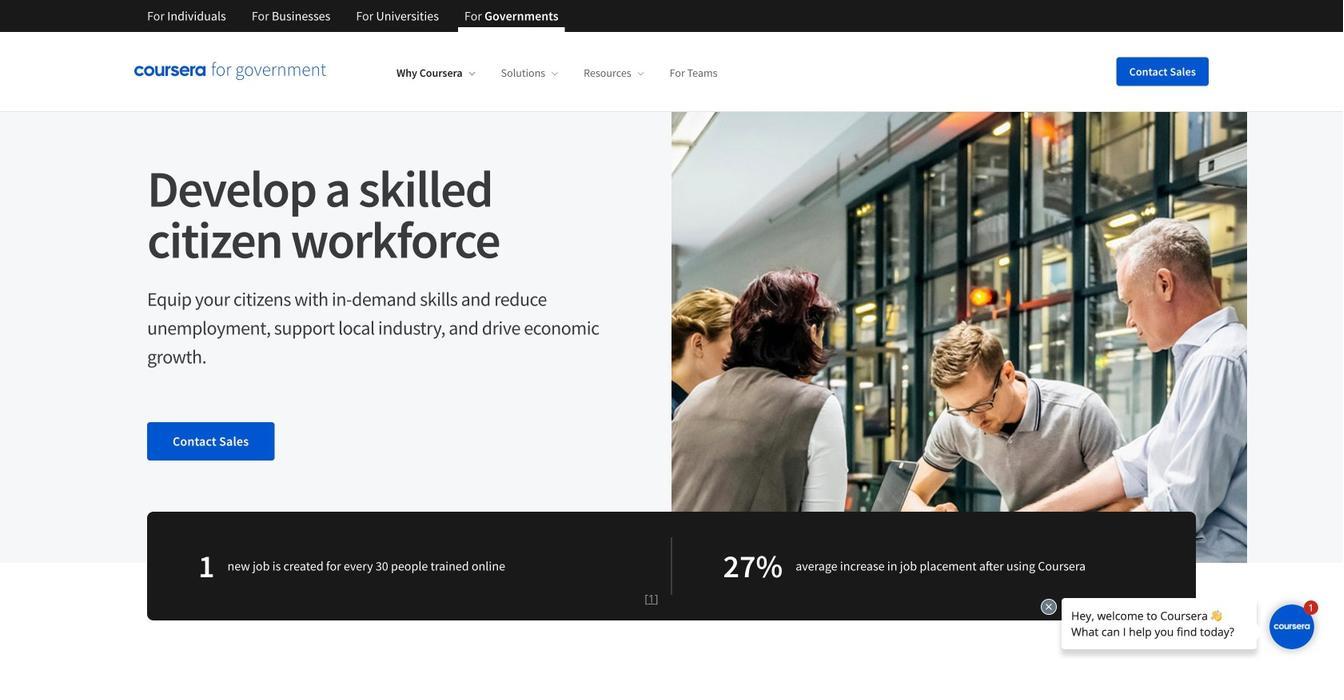 Task type: describe. For each thing, give the bounding box(es) containing it.
banner navigation
[[134, 0, 572, 32]]

coursera for government image
[[134, 62, 326, 81]]



Task type: vqa. For each thing, say whether or not it's contained in the screenshot.
Development to the left
no



